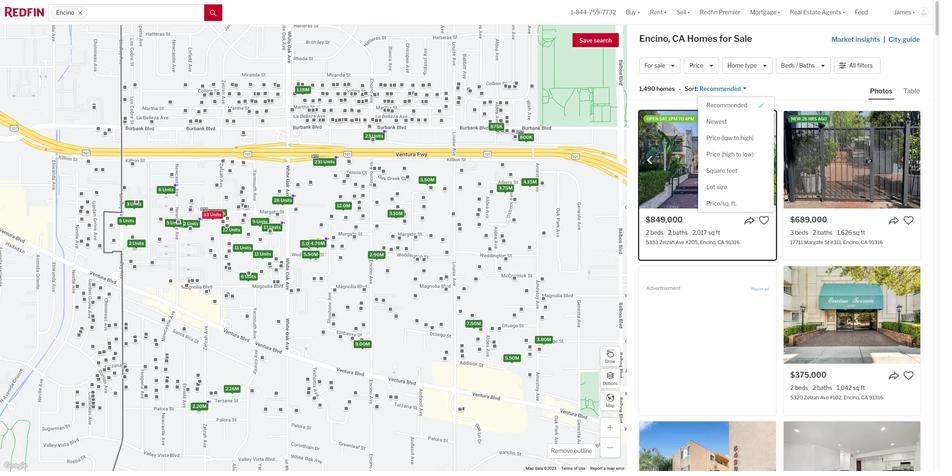 Task type: locate. For each thing, give the bounding box(es) containing it.
photo of 5429 newcastle ave #213, encino, ca 91316 image
[[640, 421, 777, 471]]

ca for $375,000
[[862, 395, 869, 401]]

3 ▾ from the left
[[688, 9, 691, 16]]

23
[[366, 133, 371, 138]]

▾ right sell
[[688, 9, 691, 16]]

0 vertical spatial 11 units
[[235, 245, 252, 250]]

price/sq. ft.
[[707, 200, 737, 207]]

11 units down 17
[[255, 251, 271, 257]]

231 units
[[315, 159, 335, 164]]

7.50m
[[467, 321, 481, 326]]

$689,000
[[791, 215, 828, 224]]

to inside price (low to high) button
[[734, 134, 740, 141]]

0 horizontal spatial map
[[526, 466, 534, 471]]

price for price (high to low)
[[707, 151, 721, 158]]

sq right 1,042
[[854, 384, 860, 391]]

2 beds for $375,000
[[791, 384, 809, 391]]

all filters button
[[835, 57, 881, 74]]

report left ad
[[752, 287, 764, 291]]

ca down 1,626 sq ft
[[861, 239, 868, 245]]

0 horizontal spatial report
[[591, 466, 603, 471]]

3 up 2 units
[[127, 201, 130, 207]]

5 units
[[119, 218, 134, 223], [167, 220, 182, 226]]

2 baths for $375,000
[[813, 384, 833, 391]]

ave left #102, at the bottom right of page
[[821, 395, 830, 401]]

beds up 17711
[[796, 229, 809, 236]]

2 baths up '#205,'
[[669, 229, 688, 236]]

91316 right #311,
[[869, 239, 884, 245]]

26 inside map region
[[274, 197, 280, 203]]

1 horizontal spatial 5.50m
[[505, 355, 520, 361]]

high)
[[741, 134, 754, 141]]

•
[[679, 86, 681, 93]]

map
[[607, 466, 615, 471]]

sq for $689,000
[[854, 229, 860, 236]]

▾ for buy ▾
[[638, 9, 641, 16]]

:
[[697, 85, 699, 92]]

2 beds up 5333
[[646, 229, 664, 236]]

3 units
[[127, 201, 142, 207]]

2 recommended button from the top
[[699, 97, 774, 113]]

encino, ca homes for sale
[[640, 33, 753, 44]]

square feet button
[[699, 162, 774, 179]]

0 horizontal spatial 11
[[235, 245, 239, 250]]

home type
[[728, 62, 757, 69]]

beds up 5320
[[796, 384, 809, 391]]

price for price
[[690, 62, 704, 69]]

ft right '1,626'
[[861, 229, 866, 236]]

encino, for $849,000
[[701, 239, 717, 245]]

0 vertical spatial report
[[752, 287, 764, 291]]

recommended button up newest
[[699, 97, 774, 113]]

11
[[235, 245, 239, 250], [255, 251, 259, 257]]

0 vertical spatial 11
[[235, 245, 239, 250]]

recommended right :
[[700, 85, 741, 92]]

2 baths for $689,000
[[813, 229, 833, 236]]

None search field
[[87, 5, 204, 21]]

1 vertical spatial 3
[[791, 229, 795, 236]]

estate
[[804, 9, 821, 16]]

4pm
[[685, 116, 695, 121]]

3 up 17711
[[791, 229, 795, 236]]

draw button
[[600, 346, 621, 367]]

favorite button image
[[759, 215, 770, 226], [904, 215, 915, 226], [904, 370, 915, 381]]

1 horizontal spatial 5 units
[[167, 220, 182, 226]]

3.50m
[[420, 177, 435, 183]]

ca down 2,017 sq ft
[[718, 239, 725, 245]]

1 vertical spatial ave
[[821, 395, 830, 401]]

2 down 3 units
[[129, 240, 132, 246]]

2
[[646, 229, 650, 236], [669, 229, 672, 236], [813, 229, 817, 236], [129, 240, 132, 246], [791, 384, 794, 391], [813, 384, 817, 391]]

3
[[127, 201, 130, 207], [791, 229, 795, 236]]

1 vertical spatial 6
[[241, 273, 244, 279]]

▾ right agents
[[843, 9, 846, 16]]

map down options
[[607, 403, 615, 408]]

26
[[803, 116, 808, 121], [274, 197, 280, 203]]

1 vertical spatial 26
[[274, 197, 280, 203]]

32
[[181, 221, 186, 226]]

26 left 'hrs'
[[803, 116, 808, 121]]

2 up 5333
[[646, 229, 650, 236]]

newest button
[[699, 113, 774, 130]]

3 inside map region
[[127, 201, 130, 207]]

photo of 5320 zelzah ave #102, encino, ca 91316 image
[[784, 266, 921, 364]]

encino
[[56, 9, 74, 16]]

feet
[[727, 167, 738, 174]]

baths up #102, at the bottom right of page
[[818, 384, 833, 391]]

17711 margate st #311, encino, ca 91316
[[791, 239, 884, 245]]

0 vertical spatial zelzah
[[660, 239, 675, 245]]

6
[[159, 187, 162, 192], [241, 273, 244, 279]]

2 baths up st
[[813, 229, 833, 236]]

1 horizontal spatial zelzah
[[805, 395, 820, 401]]

1 vertical spatial report
[[591, 466, 603, 471]]

mortgage ▾ button
[[746, 0, 786, 25]]

0 vertical spatial ave
[[676, 239, 685, 245]]

sq right '1,626'
[[854, 229, 860, 236]]

dialog
[[699, 97, 774, 212]]

0 vertical spatial 2 beds
[[646, 229, 664, 236]]

1 horizontal spatial 2 beds
[[791, 384, 809, 391]]

ft for $689,000
[[861, 229, 866, 236]]

open sat, 1pm to 4pm
[[647, 116, 695, 121]]

zelzah right 5320
[[805, 395, 820, 401]]

6 units
[[159, 187, 174, 192], [241, 273, 256, 279]]

square
[[707, 167, 726, 174]]

photo of 5333 zelzah ave #205, encino, ca 91316 image
[[640, 111, 777, 208]]

beds / baths
[[782, 62, 815, 69]]

2.20m
[[193, 403, 207, 409]]

report inside 'button'
[[752, 287, 764, 291]]

1.18m
[[297, 87, 310, 92]]

2 baths up #102, at the bottom right of page
[[813, 384, 833, 391]]

favorite button image for $849,000
[[759, 215, 770, 226]]

map inside button
[[607, 403, 615, 408]]

zelzah right 5333
[[660, 239, 675, 245]]

0 horizontal spatial zelzah
[[660, 239, 675, 245]]

james ▾
[[895, 9, 916, 16]]

91316 down the price/sq. ft. button
[[726, 239, 740, 245]]

encino, down 1,626 sq ft
[[844, 239, 860, 245]]

draw
[[606, 359, 616, 364]]

submit search image
[[210, 10, 217, 16]]

report
[[752, 287, 764, 291], [591, 466, 603, 471]]

1 vertical spatial recommended button
[[699, 97, 774, 113]]

#102,
[[831, 395, 843, 401]]

▾ right james
[[913, 9, 916, 16]]

1 horizontal spatial report
[[752, 287, 764, 291]]

units
[[372, 133, 384, 138], [324, 159, 335, 164], [163, 187, 174, 192], [281, 197, 292, 203], [130, 201, 142, 207], [214, 210, 226, 216], [210, 212, 222, 217], [123, 218, 134, 223], [257, 219, 268, 224], [171, 220, 182, 226], [187, 221, 199, 226], [270, 224, 281, 230], [229, 227, 240, 232], [133, 240, 144, 246], [240, 245, 252, 250], [260, 251, 271, 257], [245, 273, 256, 279]]

homes
[[657, 85, 675, 92]]

price (low to high)
[[707, 134, 754, 141]]

map
[[607, 403, 615, 408], [526, 466, 534, 471]]

5320
[[791, 395, 804, 401]]

▾ right 'buy'
[[638, 9, 641, 16]]

ca for $689,000
[[861, 239, 868, 245]]

recommended button
[[699, 85, 748, 93], [699, 97, 774, 113]]

2 ▾ from the left
[[665, 9, 667, 16]]

5333
[[646, 239, 659, 245]]

2 baths
[[669, 229, 688, 236], [813, 229, 833, 236], [813, 384, 833, 391]]

1 horizontal spatial 6
[[241, 273, 244, 279]]

recommended for 1st recommended button from the bottom
[[707, 101, 748, 108]]

1,626
[[838, 229, 853, 236]]

1 ▾ from the left
[[638, 9, 641, 16]]

0 vertical spatial 5.50m
[[304, 251, 318, 257]]

0 vertical spatial 6
[[159, 187, 162, 192]]

17711
[[791, 239, 804, 245]]

favorite button image for $375,000
[[904, 370, 915, 381]]

91316
[[726, 239, 740, 245], [869, 239, 884, 245], [870, 395, 884, 401]]

91316 for $689,000
[[869, 239, 884, 245]]

▾ for mortgage ▾
[[778, 9, 781, 16]]

1 horizontal spatial 11
[[255, 251, 259, 257]]

▾ for james ▾
[[913, 9, 916, 16]]

beds for $375,000
[[796, 384, 809, 391]]

1 horizontal spatial 3
[[791, 229, 795, 236]]

26 up 17 units
[[274, 197, 280, 203]]

sq right 2,017
[[709, 229, 715, 236]]

lot size
[[707, 183, 728, 190]]

2 vertical spatial price
[[707, 151, 721, 158]]

0 horizontal spatial 2 beds
[[646, 229, 664, 236]]

a
[[604, 466, 606, 471]]

0 vertical spatial price
[[690, 62, 704, 69]]

beds / baths button
[[776, 57, 831, 74]]

price up :
[[690, 62, 704, 69]]

sort :
[[685, 85, 699, 92]]

rent ▾
[[650, 9, 667, 16]]

0 horizontal spatial 6
[[159, 187, 162, 192]]

2,017
[[693, 229, 708, 236]]

1 horizontal spatial ave
[[821, 395, 830, 401]]

photos
[[871, 87, 893, 95]]

table button
[[903, 87, 922, 99]]

ca down 1,042 sq ft
[[862, 395, 869, 401]]

recommended for 1st recommended button
[[700, 85, 741, 92]]

report left a
[[591, 466, 603, 471]]

0 horizontal spatial 3
[[127, 201, 130, 207]]

baths up '#205,'
[[673, 229, 688, 236]]

6 ▾ from the left
[[913, 9, 916, 16]]

size
[[717, 183, 728, 190]]

baths up st
[[818, 229, 833, 236]]

sell ▾ button
[[677, 0, 691, 25]]

all filters
[[850, 62, 873, 69]]

1 vertical spatial 11 units
[[255, 251, 271, 257]]

759-
[[589, 9, 603, 16]]

1 horizontal spatial 5
[[167, 220, 170, 226]]

price (low to high) button
[[699, 130, 774, 146]]

favorite button checkbox for $689,000
[[904, 215, 915, 226]]

favorite button checkbox
[[904, 215, 915, 226], [904, 370, 915, 381]]

1 vertical spatial recommended
[[707, 101, 748, 108]]

to right (low
[[734, 134, 740, 141]]

ft right 2,017
[[716, 229, 721, 236]]

4 ▾ from the left
[[778, 9, 781, 16]]

of
[[574, 466, 578, 471]]

2 favorite button checkbox from the top
[[904, 370, 915, 381]]

1 vertical spatial favorite button checkbox
[[904, 370, 915, 381]]

encino, down 2,017 sq ft
[[701, 239, 717, 245]]

5320 zelzah ave #102, encino, ca 91316
[[791, 395, 884, 401]]

1 vertical spatial to
[[736, 151, 742, 158]]

1 vertical spatial 11
[[255, 251, 259, 257]]

0 vertical spatial 26
[[803, 116, 808, 121]]

mortgage ▾
[[751, 9, 781, 16]]

square feet
[[707, 167, 738, 174]]

1 vertical spatial 2 beds
[[791, 384, 809, 391]]

0 vertical spatial recommended button
[[699, 85, 748, 93]]

7732
[[603, 9, 617, 16]]

1 favorite button checkbox from the top
[[904, 215, 915, 226]]

to for low)
[[736, 151, 742, 158]]

91316 right #102, at the bottom right of page
[[870, 395, 884, 401]]

margate
[[805, 239, 824, 245]]

800k
[[520, 134, 533, 140]]

price left (high
[[707, 151, 721, 158]]

11 down 12 units
[[235, 245, 239, 250]]

0 horizontal spatial 6 units
[[159, 187, 174, 192]]

11 down 9
[[255, 251, 259, 257]]

11 units down 12 units
[[235, 245, 252, 250]]

▾ right rent
[[665, 9, 667, 16]]

0 vertical spatial recommended
[[700, 85, 741, 92]]

google image
[[2, 460, 29, 471]]

remove encino image
[[78, 10, 83, 15]]

map for map data ©2023
[[526, 466, 534, 471]]

1 vertical spatial zelzah
[[805, 395, 820, 401]]

map left data
[[526, 466, 534, 471]]

price left (low
[[707, 134, 721, 141]]

use
[[579, 466, 586, 471]]

1 vertical spatial price
[[707, 134, 721, 141]]

0 horizontal spatial ave
[[676, 239, 685, 245]]

1 vertical spatial map
[[526, 466, 534, 471]]

remove
[[551, 447, 573, 454]]

recommended button down home
[[699, 85, 748, 93]]

844-
[[576, 9, 589, 16]]

buy ▾
[[626, 9, 641, 16]]

1 horizontal spatial 6 units
[[241, 273, 256, 279]]

2 beds up 5320
[[791, 384, 809, 391]]

0 vertical spatial 3
[[127, 201, 130, 207]]

encino, down 1,042 sq ft
[[844, 395, 861, 401]]

encino, down rent
[[640, 33, 671, 44]]

sort
[[685, 85, 697, 92]]

beds up 5333
[[651, 229, 664, 236]]

recommended up newest button
[[707, 101, 748, 108]]

baths for $375,000
[[818, 384, 833, 391]]

sell ▾ button
[[672, 0, 696, 25]]

ca left homes
[[673, 33, 686, 44]]

91316 for $849,000
[[726, 239, 740, 245]]

0 vertical spatial 6 units
[[159, 187, 174, 192]]

ave for $375,000
[[821, 395, 830, 401]]

lot size button
[[699, 179, 774, 195]]

baths for $849,000
[[673, 229, 688, 236]]

ca for $849,000
[[718, 239, 725, 245]]

to left low)
[[736, 151, 742, 158]]

sq for $375,000
[[854, 384, 860, 391]]

0 vertical spatial to
[[734, 134, 740, 141]]

▾ right mortgage
[[778, 9, 781, 16]]

baths for $689,000
[[818, 229, 833, 236]]

11 units
[[235, 245, 252, 250], [255, 251, 271, 257]]

1 horizontal spatial map
[[607, 403, 615, 408]]

0 horizontal spatial 26
[[274, 197, 280, 203]]

ft right 1,042
[[861, 384, 866, 391]]

report for report ad
[[752, 287, 764, 291]]

0 vertical spatial map
[[607, 403, 615, 408]]

to inside price (high to low) button
[[736, 151, 742, 158]]

favorite button checkbox
[[759, 215, 770, 226]]

0 vertical spatial favorite button checkbox
[[904, 215, 915, 226]]

1-
[[571, 9, 576, 16]]

ave left '#205,'
[[676, 239, 685, 245]]



Task type: vqa. For each thing, say whether or not it's contained in the screenshot.
next inside the Fire Factor - Moderate 60% of properties are at risk of wildfire over the next 30 years
no



Task type: describe. For each thing, give the bounding box(es) containing it.
2 down the $849,000
[[669, 229, 672, 236]]

0 horizontal spatial 11 units
[[235, 245, 252, 250]]

feed button
[[851, 0, 890, 25]]

beds for $849,000
[[651, 229, 664, 236]]

0 horizontal spatial 5
[[119, 218, 122, 223]]

3.80m
[[537, 337, 552, 342]]

4.70m
[[311, 240, 325, 246]]

terms of use
[[562, 466, 586, 471]]

for
[[720, 33, 732, 44]]

options
[[603, 381, 618, 386]]

9
[[253, 219, 256, 224]]

91316 for $375,000
[[870, 395, 884, 401]]

dialog containing recommended
[[699, 97, 774, 212]]

zelzah for $375,000
[[805, 395, 820, 401]]

options button
[[600, 368, 621, 389]]

9.00m
[[355, 341, 370, 347]]

2 down $375,000
[[813, 384, 817, 391]]

encino, for $375,000
[[844, 395, 861, 401]]

sell ▾
[[677, 9, 691, 16]]

2 units
[[129, 240, 144, 246]]

3 beds
[[791, 229, 809, 236]]

▾ for rent ▾
[[665, 9, 667, 16]]

photo of 17711 margate st #311, encino, ca 91316 image
[[784, 111, 921, 208]]

redfin premier
[[701, 9, 741, 16]]

mortgage
[[751, 9, 777, 16]]

baths
[[800, 62, 815, 69]]

1 recommended button from the top
[[699, 85, 748, 93]]

0 horizontal spatial 5 units
[[119, 218, 134, 223]]

(high
[[722, 151, 735, 158]]

#205,
[[686, 239, 700, 245]]

city guide link
[[889, 35, 922, 45]]

buy ▾ button
[[626, 0, 641, 25]]

1 vertical spatial 5.50m
[[505, 355, 520, 361]]

encino, for $689,000
[[844, 239, 860, 245]]

5 ▾ from the left
[[843, 9, 846, 16]]

photo of 5334 lindley ave #125, encino, ca 91316 image
[[784, 421, 921, 471]]

▾ for sell ▾
[[688, 9, 691, 16]]

$375,000
[[791, 371, 827, 379]]

price (high to low)
[[707, 151, 754, 158]]

ft for $849,000
[[716, 229, 721, 236]]

1 horizontal spatial 11 units
[[255, 251, 271, 257]]

open
[[647, 116, 659, 121]]

guide
[[903, 36, 921, 43]]

new 26 hrs ago
[[792, 116, 828, 121]]

12.0m
[[337, 203, 351, 208]]

favorite button image for $689,000
[[904, 215, 915, 226]]

terms
[[562, 466, 573, 471]]

map data ©2023
[[526, 466, 557, 471]]

zelzah for $849,000
[[660, 239, 675, 245]]

redfin
[[701, 9, 718, 16]]

2 inside map region
[[129, 240, 132, 246]]

©2023
[[544, 466, 557, 471]]

2 baths for $849,000
[[669, 229, 688, 236]]

sell
[[677, 9, 687, 16]]

map for map
[[607, 403, 615, 408]]

map region
[[0, 0, 670, 471]]

remove outline
[[551, 447, 593, 454]]

price button
[[685, 57, 719, 74]]

price/sq.
[[707, 200, 730, 207]]

feed
[[856, 9, 869, 16]]

to for high)
[[734, 134, 740, 141]]

save
[[580, 37, 593, 44]]

hrs
[[809, 116, 818, 121]]

3.10m
[[389, 210, 403, 216]]

type
[[745, 62, 757, 69]]

12
[[223, 227, 228, 232]]

2 up 5320
[[791, 384, 794, 391]]

save search button
[[573, 33, 619, 47]]

231
[[315, 159, 323, 164]]

st
[[825, 239, 830, 245]]

for sale button
[[640, 57, 681, 74]]

previous button image
[[646, 156, 655, 164]]

report for report a map error
[[591, 466, 603, 471]]

1,042 sq ft
[[837, 384, 866, 391]]

1,042
[[837, 384, 852, 391]]

9 units
[[253, 219, 268, 224]]

save search
[[580, 37, 612, 44]]

favorite button checkbox for $375,000
[[904, 370, 915, 381]]

for
[[645, 62, 654, 69]]

beds
[[782, 62, 795, 69]]

3 for 3 beds
[[791, 229, 795, 236]]

redfin premier button
[[696, 0, 746, 25]]

ave for $849,000
[[676, 239, 685, 245]]

newest
[[707, 118, 728, 125]]

agents
[[822, 9, 842, 16]]

insights
[[856, 36, 881, 43]]

james
[[895, 9, 912, 16]]

875k
[[491, 123, 503, 129]]

1,490 homes •
[[640, 85, 681, 93]]

3.75m
[[499, 185, 513, 191]]

terms of use link
[[562, 466, 586, 471]]

2.90m
[[370, 252, 384, 257]]

3 for 3 units
[[127, 201, 130, 207]]

ad
[[765, 287, 770, 291]]

beds for $689,000
[[796, 229, 809, 236]]

1 horizontal spatial 26
[[803, 116, 808, 121]]

sq for $849,000
[[709, 229, 715, 236]]

2 beds for $849,000
[[646, 229, 664, 236]]

0 horizontal spatial 5.50m
[[304, 251, 318, 257]]

price (high to low) button
[[699, 146, 774, 162]]

23 units
[[366, 133, 384, 138]]

ft.
[[732, 200, 737, 207]]

map button
[[600, 390, 621, 411]]

remove outline button
[[549, 444, 596, 458]]

table
[[904, 87, 921, 95]]

to
[[679, 116, 684, 121]]

data
[[535, 466, 543, 471]]

filters
[[858, 62, 873, 69]]

ft for $375,000
[[861, 384, 866, 391]]

home
[[728, 62, 744, 69]]

price for price (low to high)
[[707, 134, 721, 141]]

outline
[[575, 447, 593, 454]]

1 vertical spatial 6 units
[[241, 273, 256, 279]]

2 up margate
[[813, 229, 817, 236]]

$849,000
[[646, 215, 683, 224]]

buy ▾ button
[[621, 0, 646, 25]]

1pm
[[669, 116, 678, 121]]

report ad
[[752, 287, 770, 291]]

17 units
[[264, 224, 281, 230]]

market
[[832, 36, 855, 43]]



